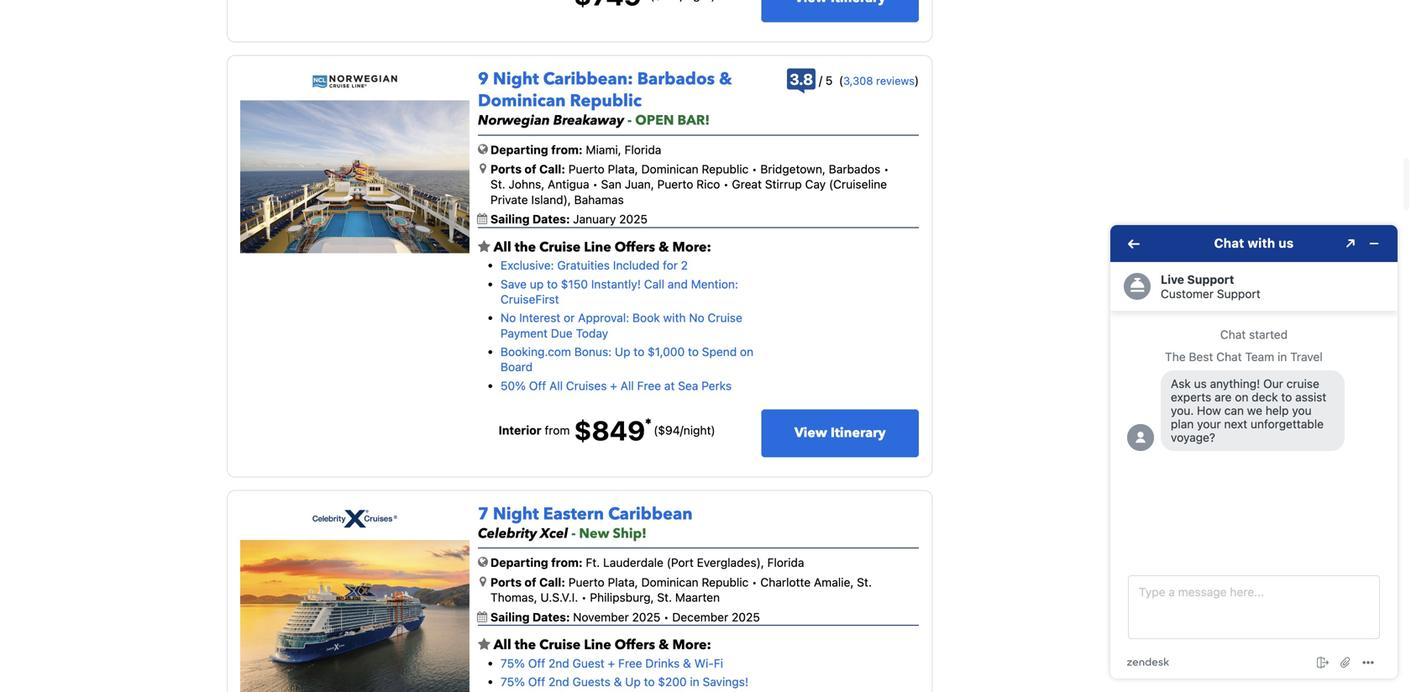 Task type: vqa. For each thing, say whether or not it's contained in the screenshot.
3rd "More:" from the top of the page
no



Task type: describe. For each thing, give the bounding box(es) containing it.
reviews
[[876, 74, 915, 87]]

of for departing from: miami, florida
[[525, 162, 536, 176]]

interest
[[519, 311, 561, 325]]

included
[[613, 258, 660, 272]]

- inside 7 night eastern caribbean celebrity xcel - new ship!
[[571, 525, 576, 543]]

75% off 2nd guest + free drinks & wi-fi 75% off 2nd guests & up to $200 in savings!
[[501, 656, 749, 689]]

thomas,
[[491, 591, 537, 604]]

from: for miami,
[[551, 143, 583, 156]]

republic for puerto plata, dominican republic
[[702, 575, 749, 589]]

miami,
[[586, 143, 621, 156]]

stirrup
[[765, 177, 802, 191]]

booking.com
[[501, 345, 571, 359]]

sailing dates: for philipsburg, st. maarten
[[491, 610, 573, 624]]

fi
[[714, 656, 723, 670]]

to left spend
[[688, 345, 699, 359]]

today
[[576, 326, 608, 340]]

departing for departing from: ft. lauderdale (port everglades), florida
[[491, 556, 548, 570]]

all down booking.com bonus: up to $1,000 to spend on board link
[[621, 379, 634, 393]]

night for 7
[[493, 503, 539, 526]]

• right u.s.v.i.
[[581, 591, 587, 604]]

9 night caribbean: barbados & dominican republic norwegian breakaway - open bar!
[[478, 68, 732, 130]]

sailing for departing from: ft. lauderdale (port everglades), florida
[[491, 610, 530, 624]]

all right star icon
[[494, 238, 511, 256]]

u.s.v.i.
[[541, 591, 578, 604]]

& left the wi-
[[683, 656, 691, 670]]

line for 75% off 2nd guest + free drinks & wi-fi
[[584, 636, 611, 654]]

50%
[[501, 379, 526, 393]]

view itinerary
[[795, 424, 886, 442]]

night for 9
[[493, 68, 539, 91]]

philipsburg,
[[590, 591, 654, 604]]

no interest or approval: book with no cruise payment due today link
[[501, 311, 742, 340]]

open
[[635, 111, 674, 130]]

norwegian cruise line image
[[312, 74, 398, 89]]

norwegian breakaway image
[[240, 101, 470, 253]]

up inside 75% off 2nd guest + free drinks & wi-fi 75% off 2nd guests & up to $200 in savings!
[[625, 675, 641, 689]]

celebrity
[[478, 525, 537, 543]]

for
[[663, 258, 678, 272]]

+ inside 75% off 2nd guest + free drinks & wi-fi 75% off 2nd guests & up to $200 in savings!
[[608, 656, 615, 670]]

50% off all cruises + all free at sea perks link
[[501, 379, 732, 393]]

or
[[564, 311, 575, 325]]

75% off 2nd guest + free drinks & wi-fi link
[[501, 656, 723, 670]]

spend
[[702, 345, 737, 359]]

cruises
[[566, 379, 607, 393]]

star image
[[478, 240, 490, 253]]

rico
[[697, 177, 720, 191]]

offers for 75% off 2nd guest + free drinks & wi-fi
[[615, 636, 655, 654]]

on
[[740, 345, 754, 359]]

• philipsburg, st. maarten
[[578, 591, 720, 604]]

2025 right the december
[[732, 610, 760, 624]]

sea
[[678, 379, 698, 393]]

republic inside 9 night caribbean: barbados & dominican republic norwegian breakaway - open bar!
[[570, 89, 642, 113]]

globe image for departing from: miami, florida
[[478, 143, 488, 155]]

san
[[601, 177, 622, 191]]

(port
[[667, 556, 694, 570]]

dominican for puerto plata, dominican republic • bridgetown, barbados • st. johns, antigua • san juan, puerto rico
[[641, 162, 699, 176]]

with
[[663, 311, 686, 325]]

(cruiseline
[[829, 177, 887, 191]]

bonus:
[[574, 345, 612, 359]]

& inside 9 night caribbean: barbados & dominican republic norwegian breakaway - open bar!
[[719, 68, 732, 91]]

up inside exclusive: gratuities included for 2 save up to $150 instantly! call and mention: cruisefirst no interest or approval: book with no cruise payment due today booking.com bonus: up to $1,000 to spend on board 50% off all cruises + all free at sea perks
[[615, 345, 630, 359]]

bridgetown,
[[760, 162, 826, 176]]

3.8 / 5 ( 3,308 reviews )
[[790, 70, 919, 88]]

everglades),
[[697, 556, 764, 570]]

9
[[478, 68, 489, 91]]

cruisefirst
[[501, 292, 559, 306]]

• down everglades),
[[749, 575, 760, 589]]

caribbean
[[608, 503, 693, 526]]

perks
[[702, 379, 732, 393]]

call: for miami, florida
[[539, 162, 565, 176]]

line for exclusive: gratuities included for 2
[[584, 238, 611, 256]]

at
[[664, 379, 675, 393]]

ports of call: for departing from: miami, florida
[[491, 162, 565, 176]]

in
[[690, 675, 700, 689]]

island),
[[531, 193, 571, 207]]

barbados inside 9 night caribbean: barbados & dominican republic norwegian breakaway - open bar!
[[637, 68, 715, 91]]

7
[[478, 503, 489, 526]]

barbados inside puerto plata, dominican republic • bridgetown, barbados • st. johns, antigua • san juan, puerto rico
[[829, 162, 881, 176]]

great
[[732, 177, 762, 191]]

st. for charlotte amalie, st. thomas, u.s.v.i.
[[857, 575, 872, 589]]

plata, for puerto plata, dominican republic • bridgetown, barbados • st. johns, antigua • san juan, puerto rico
[[608, 162, 638, 176]]

november
[[573, 610, 629, 624]]

more: for 75% off 2nd guest + free drinks & wi-fi
[[672, 636, 711, 654]]

$150
[[561, 277, 588, 291]]

free inside 75% off 2nd guest + free drinks & wi-fi 75% off 2nd guests & up to $200 in savings!
[[618, 656, 642, 670]]

dates: for philipsburg, st. maarten
[[533, 610, 570, 624]]

book
[[633, 311, 660, 325]]

($94
[[654, 423, 680, 437]]

the for 75% off 2nd guest + free drinks & wi-fi
[[515, 636, 536, 654]]

november 2025 • december 2025
[[573, 610, 760, 624]]

sailing for departing from: miami, florida
[[491, 212, 530, 226]]

plata, for puerto plata, dominican republic
[[608, 575, 638, 589]]

/ for 3.8
[[819, 73, 822, 87]]

- inside 9 night caribbean: barbados & dominican republic norwegian breakaway - open bar!
[[628, 111, 632, 130]]

7 night eastern caribbean celebrity xcel - new ship!
[[478, 503, 693, 543]]

cruise for 75% off 2nd guest + free drinks & wi-fi
[[539, 636, 581, 654]]

bar!
[[677, 111, 710, 130]]

calendar image for departing from: miami, florida
[[477, 213, 487, 224]]

/ for ($94
[[680, 423, 684, 437]]

more: for exclusive: gratuities included for 2
[[672, 238, 711, 256]]

new
[[579, 525, 609, 543]]

st. for • philipsburg, st. maarten
[[657, 591, 672, 604]]

itinerary
[[831, 424, 886, 442]]

call
[[644, 277, 664, 291]]

& up for
[[659, 238, 669, 256]]

cruise inside exclusive: gratuities included for 2 save up to $150 instantly! call and mention: cruisefirst no interest or approval: book with no cruise payment due today booking.com bonus: up to $1,000 to spend on board 50% off all cruises + all free at sea perks
[[708, 311, 742, 325]]

st. inside puerto plata, dominican republic • bridgetown, barbados • st. johns, antigua • san juan, puerto rico
[[491, 177, 505, 191]]

2025 for january
[[619, 212, 648, 226]]

departing from: miami, florida
[[491, 143, 661, 156]]

payment
[[501, 326, 548, 340]]

maarten
[[675, 591, 720, 604]]

$1,000
[[648, 345, 685, 359]]

exclusive: gratuities included for 2 link
[[501, 258, 688, 272]]

night)
[[684, 423, 715, 437]]

1 horizontal spatial florida
[[767, 556, 804, 570]]

exclusive: gratuities included for 2 save up to $150 instantly! call and mention: cruisefirst no interest or approval: book with no cruise payment due today booking.com bonus: up to $1,000 to spend on board 50% off all cruises + all free at sea perks
[[501, 258, 754, 393]]

globe image for departing from: ft. lauderdale (port everglades), florida
[[478, 556, 488, 568]]

republic for puerto plata, dominican republic • bridgetown, barbados • st. johns, antigua • san juan, puerto rico
[[702, 162, 749, 176]]

puerto plata, dominican republic • bridgetown, barbados • st. johns, antigua • san juan, puerto rico
[[491, 162, 889, 191]]

(
[[839, 73, 843, 87]]



Task type: locate. For each thing, give the bounding box(es) containing it.
1 vertical spatial call:
[[539, 575, 565, 589]]

barbados
[[637, 68, 715, 91], [829, 162, 881, 176]]

all left "cruises"
[[549, 379, 563, 393]]

off right 50%
[[529, 379, 546, 393]]

1 the from the top
[[515, 238, 536, 256]]

2nd left guest
[[549, 656, 569, 670]]

free
[[637, 379, 661, 393], [618, 656, 642, 670]]

call: for ft. lauderdale (port everglades), florida
[[539, 575, 565, 589]]

sailing
[[491, 212, 530, 226], [491, 610, 530, 624]]

1 globe image from the top
[[478, 143, 488, 155]]

ports
[[491, 162, 522, 176], [491, 575, 522, 589]]

ports for departing from: miami, florida
[[491, 162, 522, 176]]

all the cruise line offers & more: for exclusive: gratuities included for 2
[[490, 238, 711, 256]]

0 vertical spatial puerto
[[569, 162, 605, 176]]

dominican
[[478, 89, 566, 113], [641, 162, 699, 176], [641, 575, 699, 589]]

more: up 2
[[672, 238, 711, 256]]

puerto down departing from: miami, florida
[[569, 162, 605, 176]]

1 horizontal spatial -
[[628, 111, 632, 130]]

1 calendar image from the top
[[477, 213, 487, 224]]

3,308 reviews link
[[843, 74, 915, 87]]

1 2nd from the top
[[549, 656, 569, 670]]

1 vertical spatial puerto
[[657, 177, 693, 191]]

1 vertical spatial up
[[625, 675, 641, 689]]

the right star image
[[515, 636, 536, 654]]

puerto for puerto plata, dominican republic
[[569, 575, 605, 589]]

republic inside puerto plata, dominican republic • bridgetown, barbados • st. johns, antigua • san juan, puerto rico
[[702, 162, 749, 176]]

calendar image up star image
[[477, 611, 487, 622]]

1 vertical spatial /
[[680, 423, 684, 437]]

75% left guests at the bottom
[[501, 675, 525, 689]]

cruise up gratuities
[[539, 238, 581, 256]]

0 vertical spatial offers
[[615, 238, 655, 256]]

no right with
[[689, 311, 705, 325]]

1 vertical spatial 75%
[[501, 675, 525, 689]]

0 vertical spatial dominican
[[478, 89, 566, 113]]

to left $1,000
[[634, 345, 645, 359]]

dominican inside 9 night caribbean: barbados & dominican republic norwegian breakaway - open bar!
[[478, 89, 566, 113]]

puerto down ft.
[[569, 575, 605, 589]]

2 vertical spatial republic
[[702, 575, 749, 589]]

celebrity xcel image
[[240, 540, 470, 692]]

free left at
[[637, 379, 661, 393]]

1 no from the left
[[501, 311, 516, 325]]

2 75% from the top
[[501, 675, 525, 689]]

0 vertical spatial barbados
[[637, 68, 715, 91]]

0 vertical spatial night
[[493, 68, 539, 91]]

1 vertical spatial 2nd
[[549, 675, 569, 689]]

0 vertical spatial the
[[515, 238, 536, 256]]

0 vertical spatial ports
[[491, 162, 522, 176]]

bahamas
[[574, 193, 624, 207]]

1 vertical spatial departing
[[491, 556, 548, 570]]

instantly!
[[591, 277, 641, 291]]

0 vertical spatial 75%
[[501, 656, 525, 670]]

+
[[610, 379, 617, 393], [608, 656, 615, 670]]

dominican for puerto plata, dominican republic
[[641, 575, 699, 589]]

1 from: from the top
[[551, 143, 583, 156]]

- right xcel
[[571, 525, 576, 543]]

charlotte amalie, st. thomas, u.s.v.i.
[[491, 575, 872, 604]]

booking.com bonus: up to $1,000 to spend on board link
[[501, 345, 754, 374]]

• up great
[[752, 162, 757, 176]]

departing for departing from: miami, florida
[[491, 143, 548, 156]]

cruise up guest
[[539, 636, 581, 654]]

1 vertical spatial the
[[515, 636, 536, 654]]

from
[[545, 423, 570, 437]]

1 vertical spatial night
[[493, 503, 539, 526]]

from:
[[551, 143, 583, 156], [551, 556, 583, 570]]

2 from: from the top
[[551, 556, 583, 570]]

all the cruise line offers & more:
[[490, 238, 711, 256], [490, 636, 711, 654]]

1 vertical spatial florida
[[767, 556, 804, 570]]

2 ports from the top
[[491, 575, 522, 589]]

1 vertical spatial sailing dates:
[[491, 610, 573, 624]]

& up drinks
[[659, 636, 669, 654]]

1 vertical spatial republic
[[702, 162, 749, 176]]

dominican up departing from: miami, florida
[[478, 89, 566, 113]]

off left guest
[[528, 656, 545, 670]]

st.
[[491, 177, 505, 191], [857, 575, 872, 589], [657, 591, 672, 604]]

0 horizontal spatial barbados
[[637, 68, 715, 91]]

january 2025
[[573, 212, 648, 226]]

2 calendar image from the top
[[477, 611, 487, 622]]

0 horizontal spatial st.
[[491, 177, 505, 191]]

to down drinks
[[644, 675, 655, 689]]

puerto left rico
[[657, 177, 693, 191]]

2 line from the top
[[584, 636, 611, 654]]

plata, up philipsburg,
[[608, 575, 638, 589]]

2 vertical spatial cruise
[[539, 636, 581, 654]]

johns,
[[509, 177, 545, 191]]

1 vertical spatial line
[[584, 636, 611, 654]]

0 vertical spatial +
[[610, 379, 617, 393]]

)
[[915, 73, 919, 87]]

off inside exclusive: gratuities included for 2 save up to $150 instantly! call and mention: cruisefirst no interest or approval: book with no cruise payment due today booking.com bonus: up to $1,000 to spend on board 50% off all cruises + all free at sea perks
[[529, 379, 546, 393]]

1 more: from the top
[[672, 238, 711, 256]]

1 vertical spatial cruise
[[708, 311, 742, 325]]

2 call: from the top
[[539, 575, 565, 589]]

1 horizontal spatial no
[[689, 311, 705, 325]]

1 horizontal spatial barbados
[[829, 162, 881, 176]]

1 vertical spatial of
[[525, 575, 536, 589]]

map marker image
[[480, 576, 486, 588]]

florida up charlotte
[[767, 556, 804, 570]]

december
[[672, 610, 729, 624]]

all the cruise line offers & more: up 75% off 2nd guest + free drinks & wi-fi link
[[490, 636, 711, 654]]

- left open
[[628, 111, 632, 130]]

1 horizontal spatial /
[[819, 73, 822, 87]]

1 vertical spatial calendar image
[[477, 611, 487, 622]]

globe image up map marker icon
[[478, 143, 488, 155]]

+ right "cruises"
[[610, 379, 617, 393]]

75% down thomas,
[[501, 656, 525, 670]]

2 2nd from the top
[[549, 675, 569, 689]]

0 vertical spatial of
[[525, 162, 536, 176]]

+ inside exclusive: gratuities included for 2 save up to $150 instantly! call and mention: cruisefirst no interest or approval: book with no cruise payment due today booking.com bonus: up to $1,000 to spend on board 50% off all cruises + all free at sea perks
[[610, 379, 617, 393]]

ports of call: up johns,
[[491, 162, 565, 176]]

2nd left guests at the bottom
[[549, 675, 569, 689]]

1 sailing dates: from the top
[[491, 212, 573, 226]]

approval:
[[578, 311, 629, 325]]

0 vertical spatial dates:
[[533, 212, 570, 226]]

charlotte
[[760, 575, 811, 589]]

more: up the wi-
[[672, 636, 711, 654]]

0 vertical spatial republic
[[570, 89, 642, 113]]

from: left ft.
[[551, 556, 583, 570]]

1 departing from the top
[[491, 143, 548, 156]]

off left guests at the bottom
[[528, 675, 545, 689]]

calendar image
[[477, 213, 487, 224], [477, 611, 487, 622]]

0 vertical spatial ports of call:
[[491, 162, 565, 176]]

3.8
[[790, 70, 813, 88]]

1 ports of call: from the top
[[491, 162, 565, 176]]

0 vertical spatial more:
[[672, 238, 711, 256]]

1 vertical spatial more:
[[672, 636, 711, 654]]

call: up u.s.v.i.
[[539, 575, 565, 589]]

2 offers from the top
[[615, 636, 655, 654]]

republic down everglades),
[[702, 575, 749, 589]]

1 vertical spatial st.
[[857, 575, 872, 589]]

/ inside 3.8 / 5 ( 3,308 reviews )
[[819, 73, 822, 87]]

1 vertical spatial sailing
[[491, 610, 530, 624]]

1 night from the top
[[493, 68, 539, 91]]

0 vertical spatial sailing
[[491, 212, 530, 226]]

star image
[[478, 638, 490, 651]]

0 vertical spatial from:
[[551, 143, 583, 156]]

0 vertical spatial st.
[[491, 177, 505, 191]]

dominican down (port on the bottom left of page
[[641, 575, 699, 589]]

no
[[501, 311, 516, 325], [689, 311, 705, 325]]

2 sailing from the top
[[491, 610, 530, 624]]

ft.
[[586, 556, 600, 570]]

2 vertical spatial dominican
[[641, 575, 699, 589]]

2 all the cruise line offers & more: from the top
[[490, 636, 711, 654]]

1 vertical spatial globe image
[[478, 556, 488, 568]]

departing down the norwegian at left top
[[491, 143, 548, 156]]

asterisk image
[[645, 418, 651, 425]]

view itinerary link
[[761, 410, 919, 457]]

$849
[[574, 415, 645, 446]]

3,308
[[843, 74, 873, 87]]

dominican inside puerto plata, dominican republic • bridgetown, barbados • st. johns, antigua • san juan, puerto rico
[[641, 162, 699, 176]]

1 vertical spatial offers
[[615, 636, 655, 654]]

2025 down juan,
[[619, 212, 648, 226]]

/ left the 5
[[819, 73, 822, 87]]

up down no interest or approval: book with no cruise payment due today link
[[615, 345, 630, 359]]

2
[[681, 258, 688, 272]]

1 vertical spatial free
[[618, 656, 642, 670]]

departing from: ft. lauderdale (port everglades), florida
[[491, 556, 804, 570]]

more:
[[672, 238, 711, 256], [672, 636, 711, 654]]

night right 9
[[493, 68, 539, 91]]

1 offers from the top
[[615, 238, 655, 256]]

2025 for november
[[632, 610, 661, 624]]

1 vertical spatial dominican
[[641, 162, 699, 176]]

0 vertical spatial sailing dates:
[[491, 212, 573, 226]]

2 ports of call: from the top
[[491, 575, 565, 589]]

0 vertical spatial cruise
[[539, 238, 581, 256]]

great stirrup cay (cruiseline private island), bahamas
[[491, 177, 887, 207]]

2 no from the left
[[689, 311, 705, 325]]

1 plata, from the top
[[608, 162, 638, 176]]

night inside 7 night eastern caribbean celebrity xcel - new ship!
[[493, 503, 539, 526]]

celebrity cruises image
[[312, 509, 398, 528]]

line up the exclusive: gratuities included for 2 link
[[584, 238, 611, 256]]

globe image up map marker image
[[478, 556, 488, 568]]

caribbean:
[[543, 68, 633, 91]]

ship!
[[613, 525, 647, 543]]

1 vertical spatial dates:
[[533, 610, 570, 624]]

1 all the cruise line offers & more: from the top
[[490, 238, 711, 256]]

0 vertical spatial free
[[637, 379, 661, 393]]

0 horizontal spatial -
[[571, 525, 576, 543]]

1 horizontal spatial st.
[[657, 591, 672, 604]]

0 vertical spatial calendar image
[[477, 213, 487, 224]]

1 vertical spatial plata,
[[608, 575, 638, 589]]

ports for departing from: ft. lauderdale (port everglades), florida
[[491, 575, 522, 589]]

departing
[[491, 143, 548, 156], [491, 556, 548, 570]]

interior from $849
[[499, 415, 645, 446]]

barbados up (cruiseline
[[829, 162, 881, 176]]

call: up the antigua
[[539, 162, 565, 176]]

ports up thomas,
[[491, 575, 522, 589]]

puerto for puerto plata, dominican republic • bridgetown, barbados • st. johns, antigua • san juan, puerto rico
[[569, 162, 605, 176]]

0 vertical spatial -
[[628, 111, 632, 130]]

1 of from the top
[[525, 162, 536, 176]]

juan,
[[625, 177, 654, 191]]

1 vertical spatial ports
[[491, 575, 522, 589]]

globe image
[[478, 143, 488, 155], [478, 556, 488, 568]]

st. down puerto plata, dominican republic
[[657, 591, 672, 604]]

amalie,
[[814, 575, 854, 589]]

save up to $150 instantly! call and mention: cruisefirst link
[[501, 277, 738, 306]]

guest
[[573, 656, 605, 670]]

1 vertical spatial ports of call:
[[491, 575, 565, 589]]

0 horizontal spatial /
[[680, 423, 684, 437]]

1 sailing from the top
[[491, 212, 530, 226]]

to inside 75% off 2nd guest + free drinks & wi-fi 75% off 2nd guests & up to $200 in savings!
[[644, 675, 655, 689]]

0 vertical spatial up
[[615, 345, 630, 359]]

due
[[551, 326, 573, 340]]

0 vertical spatial departing
[[491, 143, 548, 156]]

map marker image
[[480, 163, 486, 174]]

free inside exclusive: gratuities included for 2 save up to $150 instantly! call and mention: cruisefirst no interest or approval: book with no cruise payment due today booking.com bonus: up to $1,000 to spend on board 50% off all cruises + all free at sea perks
[[637, 379, 661, 393]]

0 vertical spatial globe image
[[478, 143, 488, 155]]

sailing dates: down thomas,
[[491, 610, 573, 624]]

to right the up
[[547, 277, 558, 291]]

• down the • philipsburg, st. maarten
[[664, 610, 669, 624]]

0 vertical spatial florida
[[625, 143, 661, 156]]

1 line from the top
[[584, 238, 611, 256]]

• up bahamas
[[593, 177, 598, 191]]

offers up 75% off 2nd guest + free drinks & wi-fi link
[[615, 636, 655, 654]]

of up thomas,
[[525, 575, 536, 589]]

all the cruise line offers & more: for 75% off 2nd guest + free drinks & wi-fi
[[490, 636, 711, 654]]

2 vertical spatial off
[[528, 675, 545, 689]]

norwegian
[[478, 111, 550, 130]]

• up (cruiseline
[[884, 162, 889, 176]]

xcel
[[540, 525, 568, 543]]

st. up "private" on the top of the page
[[491, 177, 505, 191]]

all the cruise line offers & more: up the exclusive: gratuities included for 2 link
[[490, 238, 711, 256]]

interior
[[499, 423, 541, 437]]

sailing dates: for st. johns, antigua
[[491, 212, 573, 226]]

0 vertical spatial plata,
[[608, 162, 638, 176]]

of for departing from: ft. lauderdale (port everglades), florida
[[525, 575, 536, 589]]

2 plata, from the top
[[608, 575, 638, 589]]

barbados up bar!
[[637, 68, 715, 91]]

& left 3.8
[[719, 68, 732, 91]]

up
[[530, 277, 544, 291]]

lauderdale
[[603, 556, 664, 570]]

dominican up great stirrup cay (cruiseline private island), bahamas
[[641, 162, 699, 176]]

75% off 2nd guests & up to $200 in savings! link
[[501, 675, 749, 689]]

drinks
[[645, 656, 680, 670]]

+ up 75% off 2nd guests & up to $200 in savings! link
[[608, 656, 615, 670]]

sailing down "private" on the top of the page
[[491, 212, 530, 226]]

off
[[529, 379, 546, 393], [528, 656, 545, 670], [528, 675, 545, 689]]

antigua
[[548, 177, 589, 191]]

the
[[515, 238, 536, 256], [515, 636, 536, 654]]

republic up rico
[[702, 162, 749, 176]]

mention:
[[691, 277, 738, 291]]

board
[[501, 360, 533, 374]]

night
[[493, 68, 539, 91], [493, 503, 539, 526]]

from: up the antigua
[[551, 143, 583, 156]]

0 horizontal spatial florida
[[625, 143, 661, 156]]

ports right map marker icon
[[491, 162, 522, 176]]

2 of from the top
[[525, 575, 536, 589]]

night right 7
[[493, 503, 539, 526]]

all
[[494, 238, 511, 256], [549, 379, 563, 393], [621, 379, 634, 393], [494, 636, 511, 654]]

st. right amalie,
[[857, 575, 872, 589]]

and
[[668, 277, 688, 291]]

1 vertical spatial all the cruise line offers & more:
[[490, 636, 711, 654]]

offers up included
[[615, 238, 655, 256]]

cruise for exclusive: gratuities included for 2
[[539, 238, 581, 256]]

departing down celebrity
[[491, 556, 548, 570]]

ports of call:
[[491, 162, 565, 176], [491, 575, 565, 589]]

2 vertical spatial st.
[[657, 591, 672, 604]]

dates: down island), on the top
[[533, 212, 570, 226]]

free up 75% off 2nd guests & up to $200 in savings! link
[[618, 656, 642, 670]]

dates: for st. johns, antigua
[[533, 212, 570, 226]]

offers
[[615, 238, 655, 256], [615, 636, 655, 654]]

• left stirrup
[[720, 177, 732, 191]]

st. inside charlotte amalie, st. thomas, u.s.v.i.
[[857, 575, 872, 589]]

puerto plata, dominican republic
[[569, 575, 749, 589]]

save
[[501, 277, 527, 291]]

cay
[[805, 177, 826, 191]]

up down 75% off 2nd guest + free drinks & wi-fi link
[[625, 675, 641, 689]]

2 globe image from the top
[[478, 556, 488, 568]]

2 night from the top
[[493, 503, 539, 526]]

calendar image up star icon
[[477, 213, 487, 224]]

2nd
[[549, 656, 569, 670], [549, 675, 569, 689]]

the up exclusive:
[[515, 238, 536, 256]]

2 horizontal spatial st.
[[857, 575, 872, 589]]

sailing down thomas,
[[491, 610, 530, 624]]

1 75% from the top
[[501, 656, 525, 670]]

breakaway
[[553, 111, 624, 130]]

guests
[[573, 675, 611, 689]]

sailing dates: down island), on the top
[[491, 212, 573, 226]]

1 dates: from the top
[[533, 212, 570, 226]]

1 vertical spatial off
[[528, 656, 545, 670]]

2 more: from the top
[[672, 636, 711, 654]]

1 vertical spatial +
[[608, 656, 615, 670]]

1 ports from the top
[[491, 162, 522, 176]]

($94 / night)
[[654, 423, 715, 437]]

the for exclusive: gratuities included for 2
[[515, 238, 536, 256]]

from: for ft.
[[551, 556, 583, 570]]

75%
[[501, 656, 525, 670], [501, 675, 525, 689]]

savings!
[[703, 675, 749, 689]]

ports of call: for departing from: ft. lauderdale (port everglades), florida
[[491, 575, 565, 589]]

2 the from the top
[[515, 636, 536, 654]]

offers for exclusive: gratuities included for 2
[[615, 238, 655, 256]]

2 dates: from the top
[[533, 610, 570, 624]]

calendar image for departing from: ft. lauderdale (port everglades), florida
[[477, 611, 487, 622]]

line up guest
[[584, 636, 611, 654]]

all right star image
[[494, 636, 511, 654]]

ports of call: up thomas,
[[491, 575, 565, 589]]

2 departing from the top
[[491, 556, 548, 570]]

0 vertical spatial off
[[529, 379, 546, 393]]

2 vertical spatial puerto
[[569, 575, 605, 589]]

5
[[826, 73, 833, 87]]

cruise up spend
[[708, 311, 742, 325]]

2025 down the • philipsburg, st. maarten
[[632, 610, 661, 624]]

private
[[491, 193, 528, 207]]

0 vertical spatial call:
[[539, 162, 565, 176]]

1 vertical spatial from:
[[551, 556, 583, 570]]

0 horizontal spatial no
[[501, 311, 516, 325]]

of up johns,
[[525, 162, 536, 176]]

/ right the asterisk icon
[[680, 423, 684, 437]]

2025
[[619, 212, 648, 226], [632, 610, 661, 624], [732, 610, 760, 624]]

0 vertical spatial all the cruise line offers & more:
[[490, 238, 711, 256]]

eastern
[[543, 503, 604, 526]]

florida down open
[[625, 143, 661, 156]]

1 vertical spatial barbados
[[829, 162, 881, 176]]

no up payment
[[501, 311, 516, 325]]

view
[[795, 424, 827, 442]]

night inside 9 night caribbean: barbados & dominican republic norwegian breakaway - open bar!
[[493, 68, 539, 91]]

0 vertical spatial line
[[584, 238, 611, 256]]

0 vertical spatial /
[[819, 73, 822, 87]]

1 call: from the top
[[539, 162, 565, 176]]

plata, inside puerto plata, dominican republic • bridgetown, barbados • st. johns, antigua • san juan, puerto rico
[[608, 162, 638, 176]]

plata, up san
[[608, 162, 638, 176]]

dates: down u.s.v.i.
[[533, 610, 570, 624]]

0 vertical spatial 2nd
[[549, 656, 569, 670]]

republic up the miami,
[[570, 89, 642, 113]]

& down 75% off 2nd guest + free drinks & wi-fi link
[[614, 675, 622, 689]]

1 vertical spatial -
[[571, 525, 576, 543]]

2 sailing dates: from the top
[[491, 610, 573, 624]]



